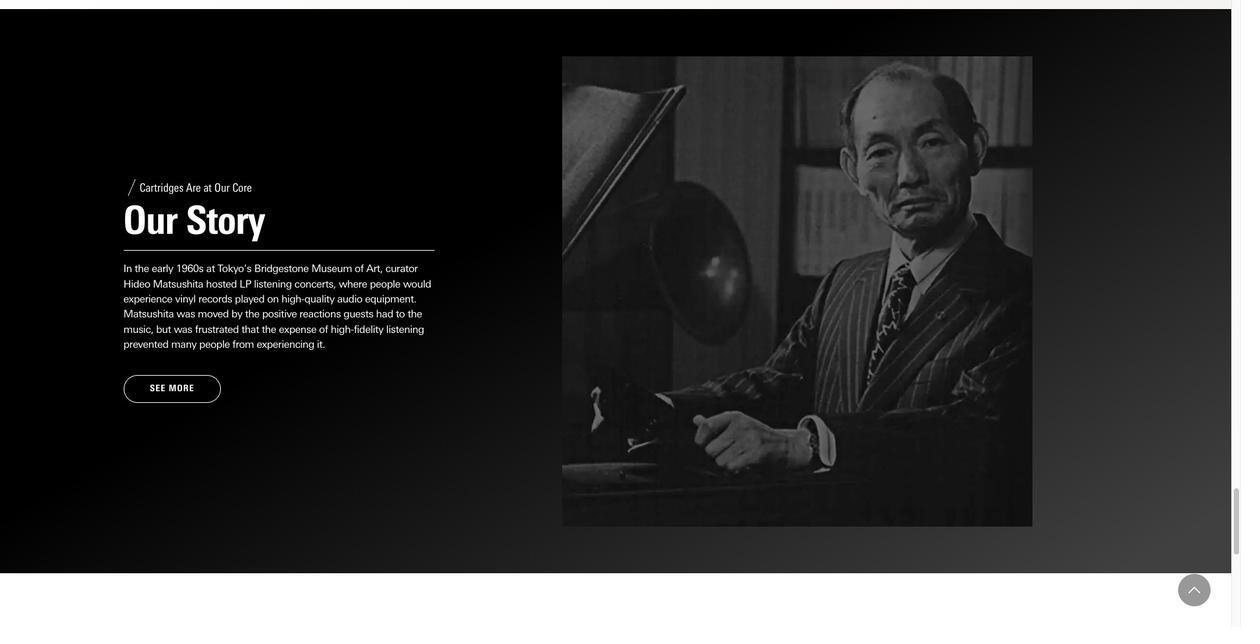 Task type: vqa. For each thing, say whether or not it's contained in the screenshot.
THE
yes



Task type: describe. For each thing, give the bounding box(es) containing it.
0 vertical spatial was
[[177, 308, 195, 320]]

reactions
[[300, 308, 341, 320]]

1 horizontal spatial listening
[[386, 323, 424, 335]]

bridgestone
[[254, 263, 309, 275]]

museum
[[311, 263, 352, 275]]

to
[[396, 308, 405, 320]]

expense
[[279, 323, 316, 335]]

at inside "in the early 1960s at tokyo's bridgestone museum of art, curator hideo matsushita hosted lp listening concerts, where people would experience vinyl records played on high-quality audio equipment. matsushita was moved by the positive reactions guests had to the music, but was frustrated that the expense of high-fidelity listening prevented many people from experiencing it."
[[206, 263, 215, 275]]

concerts,
[[295, 278, 336, 290]]

cartridges are at our core
[[140, 181, 252, 195]]

our story
[[123, 197, 265, 244]]

1 vertical spatial of
[[319, 323, 328, 335]]

1 vertical spatial matsushita
[[123, 308, 174, 320]]

in the early 1960s at tokyo's bridgestone museum of art, curator hideo matsushita hosted lp listening concerts, where people would experience vinyl records played on high-quality audio equipment. matsushita was moved by the positive reactions guests had to the music, but was frustrated that the expense of high-fidelity listening prevented many people from experiencing it.
[[123, 263, 431, 351]]

1 vertical spatial high-
[[331, 323, 354, 335]]

where
[[339, 278, 367, 290]]

the up that
[[245, 308, 260, 320]]

by
[[232, 308, 242, 320]]

0 horizontal spatial listening
[[254, 278, 292, 290]]

1 vertical spatial people
[[199, 338, 230, 351]]

frustrated
[[195, 323, 239, 335]]

experiencing
[[257, 338, 314, 351]]

lp
[[240, 278, 251, 290]]

1960s
[[176, 263, 204, 275]]

would
[[403, 278, 431, 290]]

fidelity
[[354, 323, 384, 335]]

in
[[123, 263, 132, 275]]



Task type: locate. For each thing, give the bounding box(es) containing it.
0 vertical spatial of
[[355, 263, 364, 275]]

people down the frustrated
[[199, 338, 230, 351]]

0 vertical spatial our
[[214, 181, 230, 195]]

are
[[186, 181, 201, 195]]

the right to
[[408, 308, 422, 320]]

on
[[267, 293, 279, 305]]

early
[[152, 263, 173, 275]]

1 vertical spatial was
[[174, 323, 192, 335]]

our
[[214, 181, 230, 195], [123, 197, 177, 244]]

equipment.
[[365, 293, 417, 305]]

moved
[[198, 308, 229, 320]]

0 horizontal spatial our
[[123, 197, 177, 244]]

was down vinyl
[[177, 308, 195, 320]]

was
[[177, 308, 195, 320], [174, 323, 192, 335]]

many
[[171, 338, 197, 351]]

1 vertical spatial listening
[[386, 323, 424, 335]]

at right are
[[204, 181, 212, 195]]

people up equipment.
[[370, 278, 400, 290]]

arrow up image
[[1189, 584, 1201, 596]]

our down cartridges
[[123, 197, 177, 244]]

core
[[232, 181, 252, 195]]

cartridges
[[140, 181, 184, 195]]

listening up the on at the top of page
[[254, 278, 292, 290]]

matsushita
[[153, 278, 203, 290], [123, 308, 174, 320]]

matsushita up vinyl
[[153, 278, 203, 290]]

1 horizontal spatial people
[[370, 278, 400, 290]]

tokyo's
[[218, 263, 252, 275]]

prevented
[[123, 338, 169, 351]]

played
[[235, 293, 265, 305]]

hideo
[[123, 278, 150, 290]]

guests
[[344, 308, 374, 320]]

it.
[[317, 338, 325, 351]]

was up many
[[174, 323, 192, 335]]

0 horizontal spatial high-
[[281, 293, 305, 305]]

records
[[198, 293, 232, 305]]

high- right the on at the top of page
[[281, 293, 305, 305]]

more
[[169, 383, 194, 394]]

our left core
[[214, 181, 230, 195]]

high-
[[281, 293, 305, 305], [331, 323, 354, 335]]

of left art,
[[355, 263, 364, 275]]

experience
[[123, 293, 172, 305]]

the right the in
[[135, 263, 149, 275]]

quality
[[305, 293, 335, 305]]

from
[[232, 338, 254, 351]]

1 vertical spatial at
[[206, 263, 215, 275]]

0 horizontal spatial people
[[199, 338, 230, 351]]

0 vertical spatial matsushita
[[153, 278, 203, 290]]

vinyl
[[175, 293, 196, 305]]

see
[[150, 383, 166, 394]]

see more
[[150, 383, 194, 394]]

art,
[[366, 263, 383, 275]]

story
[[186, 197, 265, 244]]

audio
[[337, 293, 362, 305]]

matsushita down experience
[[123, 308, 174, 320]]

curator
[[386, 263, 418, 275]]

the down positive
[[262, 323, 276, 335]]

listening down to
[[386, 323, 424, 335]]

of up it.
[[319, 323, 328, 335]]

had
[[376, 308, 393, 320]]

of
[[355, 263, 364, 275], [319, 323, 328, 335]]

people
[[370, 278, 400, 290], [199, 338, 230, 351]]

listening
[[254, 278, 292, 290], [386, 323, 424, 335]]

hosted
[[206, 278, 237, 290]]

music,
[[123, 323, 153, 335]]

high- down guests
[[331, 323, 354, 335]]

but
[[156, 323, 171, 335]]

1 horizontal spatial high-
[[331, 323, 354, 335]]

1 vertical spatial our
[[123, 197, 177, 244]]

at up hosted at the top
[[206, 263, 215, 275]]

0 vertical spatial listening
[[254, 278, 292, 290]]

see more button
[[123, 375, 221, 403]]

the
[[135, 263, 149, 275], [245, 308, 260, 320], [408, 308, 422, 320], [262, 323, 276, 335]]

0 vertical spatial people
[[370, 278, 400, 290]]

at
[[204, 181, 212, 195], [206, 263, 215, 275]]

0 vertical spatial at
[[204, 181, 212, 195]]

0 vertical spatial high-
[[281, 293, 305, 305]]

1 horizontal spatial our
[[214, 181, 230, 195]]

positive
[[262, 308, 297, 320]]

that
[[241, 323, 259, 335]]

0 horizontal spatial of
[[319, 323, 328, 335]]

1 horizontal spatial of
[[355, 263, 364, 275]]



